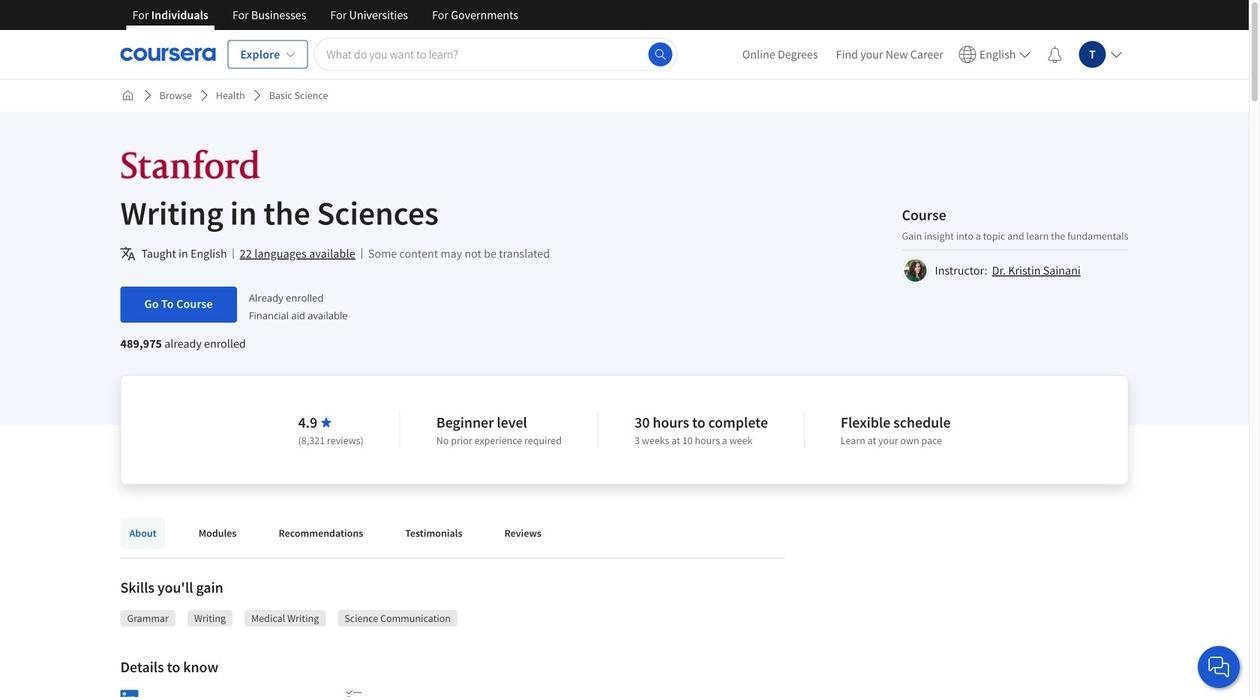 Task type: describe. For each thing, give the bounding box(es) containing it.
banner navigation
[[120, 0, 531, 41]]

What do you want to learn? text field
[[314, 38, 678, 71]]

coursera image
[[120, 42, 216, 66]]



Task type: locate. For each thing, give the bounding box(es) containing it.
None search field
[[314, 38, 678, 71]]

dr. kristin sainani image
[[905, 259, 927, 282]]

stanford university image
[[120, 148, 261, 182]]

home image
[[122, 89, 134, 101]]



Task type: vqa. For each thing, say whether or not it's contained in the screenshot.
Dr. Kristin Sainani image
yes



